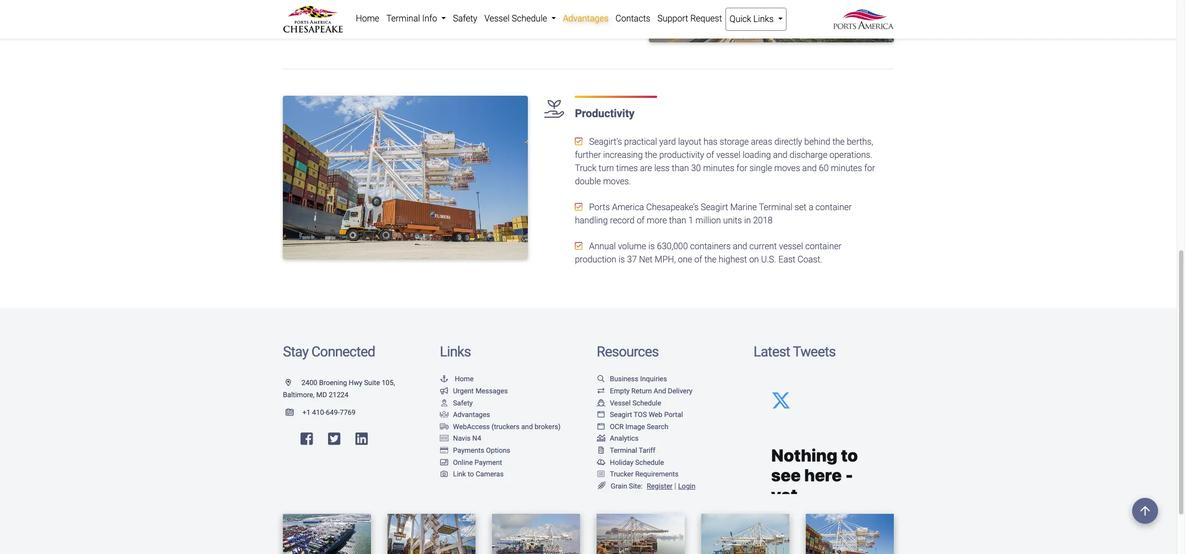 Task type: describe. For each thing, give the bounding box(es) containing it.
0 vertical spatial schedule
[[512, 13, 547, 24]]

user hard hat image
[[440, 400, 449, 407]]

info
[[422, 13, 437, 24]]

search
[[647, 423, 668, 431]]

chesapeake's
[[646, 202, 699, 212]]

quick links link
[[726, 8, 787, 31]]

moves
[[774, 163, 800, 173]]

60
[[819, 163, 829, 173]]

stay connected
[[283, 343, 375, 360]]

check square image for seagirt's practical yard layout has storage areas directly behind the berths, further increasing the productivity of vessel loading and discharge                                 operations. truck turn times are less than 30 minutes for single moves and 60 minutes for double moves.
[[575, 137, 583, 146]]

support request link
[[654, 8, 726, 30]]

+1 410-649-7769
[[302, 408, 356, 417]]

terminal tariff link
[[597, 446, 656, 455]]

requirements
[[635, 470, 679, 479]]

register
[[647, 482, 673, 490]]

urgent messages link
[[440, 387, 508, 395]]

messages
[[476, 387, 508, 395]]

quick
[[730, 14, 751, 24]]

schedule for bells icon
[[635, 458, 664, 467]]

bells image
[[597, 459, 606, 467]]

credit card front image
[[440, 459, 449, 467]]

handling
[[575, 215, 608, 226]]

than inside the seagirt's practical yard layout has storage areas directly behind the berths, further increasing the productivity of vessel loading and discharge                                 operations. truck turn times are less than 30 minutes for single moves and 60 minutes for double moves.
[[672, 163, 689, 173]]

and
[[654, 387, 666, 395]]

credit card image
[[440, 448, 449, 455]]

tweets
[[793, 343, 836, 360]]

2 for from the left
[[864, 163, 875, 173]]

login link
[[678, 482, 696, 490]]

1
[[689, 215, 693, 226]]

options
[[486, 446, 510, 455]]

ocr
[[610, 423, 624, 431]]

million
[[696, 215, 721, 226]]

directly
[[775, 136, 802, 147]]

2 minutes from the left
[[831, 163, 862, 173]]

u.s.
[[761, 254, 776, 265]]

cameras
[[476, 470, 504, 479]]

online
[[453, 458, 473, 467]]

2 safety from the top
[[453, 399, 473, 407]]

stay
[[283, 343, 308, 360]]

innovations image
[[649, 0, 894, 42]]

ports
[[589, 202, 610, 212]]

exchange image
[[597, 388, 606, 395]]

moves.
[[603, 176, 631, 186]]

list alt image
[[597, 471, 606, 478]]

volume
[[618, 241, 646, 251]]

to
[[468, 470, 474, 479]]

than inside ports america chesapeake's seagirt marine terminal set a container handling record of more than 1 million units in 2018
[[669, 215, 686, 226]]

request
[[690, 13, 722, 24]]

contacts link
[[612, 8, 654, 30]]

(truckers
[[492, 423, 520, 431]]

facebook square image
[[301, 432, 313, 446]]

increasing
[[603, 150, 643, 160]]

webaccess (truckers and brokers)
[[453, 423, 561, 431]]

areas
[[751, 136, 772, 147]]

urgent messages
[[453, 387, 508, 395]]

analytics
[[610, 435, 639, 443]]

truck
[[575, 163, 597, 173]]

terminal info
[[386, 13, 439, 24]]

2400
[[302, 379, 317, 387]]

web
[[649, 411, 663, 419]]

delivery
[[668, 387, 693, 395]]

|
[[675, 482, 676, 491]]

single
[[750, 163, 772, 173]]

link
[[453, 470, 466, 479]]

loading
[[743, 150, 771, 160]]

production
[[575, 254, 617, 265]]

map marker alt image
[[286, 380, 300, 387]]

are
[[640, 163, 652, 173]]

phone office image
[[286, 409, 302, 416]]

0 horizontal spatial is
[[619, 254, 625, 265]]

0 vertical spatial vessel schedule link
[[481, 8, 560, 30]]

trucker
[[610, 470, 634, 479]]

holiday schedule
[[610, 458, 664, 467]]

1 vertical spatial advantages link
[[440, 411, 490, 419]]

seagirt tos web portal
[[610, 411, 683, 419]]

home link for terminal info link
[[352, 8, 383, 30]]

container storage image
[[440, 436, 449, 443]]

vessel inside annual volume is 630,000 containers and current vessel container production is 37 net mph, one of the highest on u.s. east coast.
[[779, 241, 803, 251]]

business inquiries
[[610, 375, 667, 383]]

practical
[[624, 136, 657, 147]]

empty return and delivery
[[610, 387, 693, 395]]

0 vertical spatial is
[[648, 241, 655, 251]]

productivity
[[575, 107, 635, 120]]

check square image for annual volume is 630,000 containers and current vessel container production is 37 net mph, one of the highest on u.s. east coast.
[[575, 241, 583, 250]]

ship image
[[597, 400, 606, 407]]

grain site: register | login
[[611, 482, 696, 491]]

safety link for terminal info link
[[450, 8, 481, 30]]

grain
[[611, 482, 627, 490]]

payment
[[475, 458, 502, 467]]

check square image
[[575, 202, 583, 211]]

1 horizontal spatial vessel schedule link
[[597, 399, 661, 407]]

payments options link
[[440, 446, 510, 455]]

1 vertical spatial vessel schedule
[[610, 399, 661, 407]]

1 safety from the top
[[453, 13, 477, 24]]

storage
[[720, 136, 749, 147]]

seagirt tos web portal link
[[597, 411, 683, 419]]

and up moves
[[773, 150, 788, 160]]

coast.
[[798, 254, 823, 265]]

portal
[[664, 411, 683, 419]]

7769
[[340, 408, 356, 417]]

30
[[691, 163, 701, 173]]

1 vertical spatial links
[[440, 343, 471, 360]]

less
[[654, 163, 670, 173]]

safety link for urgent messages link
[[440, 399, 473, 407]]

further
[[575, 150, 601, 160]]

md
[[316, 391, 327, 399]]

hwy
[[349, 379, 362, 387]]

terminal for terminal info
[[386, 13, 420, 24]]

trucker requirements link
[[597, 470, 679, 479]]

mph,
[[655, 254, 676, 265]]

return
[[631, 387, 652, 395]]



Task type: vqa. For each thing, say whether or not it's contained in the screenshot.
gauge
no



Task type: locate. For each thing, give the bounding box(es) containing it.
site:
[[629, 482, 643, 490]]

of inside ports america chesapeake's seagirt marine terminal set a container handling record of more than 1 million units in 2018
[[637, 215, 645, 226]]

than left the 1
[[669, 215, 686, 226]]

1 horizontal spatial minutes
[[831, 163, 862, 173]]

+1 410-649-7769 link
[[283, 408, 356, 417]]

2400 broening hwy suite 105, baltimore, md 21224 link
[[283, 379, 395, 399]]

terminal left info
[[386, 13, 420, 24]]

turn
[[599, 163, 614, 173]]

the up are
[[645, 150, 657, 160]]

0 vertical spatial safety
[[453, 13, 477, 24]]

1 horizontal spatial is
[[648, 241, 655, 251]]

1 horizontal spatial links
[[754, 14, 774, 24]]

+1
[[302, 408, 310, 417]]

1 horizontal spatial vessel
[[610, 399, 631, 407]]

0 vertical spatial the
[[833, 136, 845, 147]]

home
[[356, 13, 379, 24], [455, 375, 474, 383]]

productivity image
[[283, 96, 528, 259]]

terminal
[[386, 13, 420, 24], [759, 202, 793, 212], [610, 446, 637, 455]]

the inside annual volume is 630,000 containers and current vessel container production is 37 net mph, one of the highest on u.s. east coast.
[[704, 254, 717, 265]]

0 vertical spatial vessel schedule
[[484, 13, 549, 24]]

1 vertical spatial safety
[[453, 399, 473, 407]]

0 horizontal spatial vessel
[[717, 150, 741, 160]]

1 vertical spatial terminal
[[759, 202, 793, 212]]

0 vertical spatial vessel
[[717, 150, 741, 160]]

empty
[[610, 387, 630, 395]]

latest tweets
[[754, 343, 836, 360]]

1 horizontal spatial seagirt
[[701, 202, 728, 212]]

1 vertical spatial schedule
[[632, 399, 661, 407]]

0 vertical spatial check square image
[[575, 137, 583, 146]]

net
[[639, 254, 653, 265]]

0 vertical spatial safety link
[[450, 8, 481, 30]]

advantages
[[563, 13, 609, 24], [453, 411, 490, 419]]

1 horizontal spatial vessel schedule
[[610, 399, 661, 407]]

vessel schedule
[[484, 13, 549, 24], [610, 399, 661, 407]]

advantages left contacts
[[563, 13, 609, 24]]

annual volume is 630,000 containers and current vessel container production is 37 net mph, one of the highest on u.s. east coast.
[[575, 241, 842, 265]]

home link for urgent messages link
[[440, 375, 474, 383]]

twitter square image
[[328, 432, 340, 446]]

1 vertical spatial check square image
[[575, 241, 583, 250]]

2 vertical spatial terminal
[[610, 446, 637, 455]]

holiday schedule link
[[597, 458, 664, 467]]

of for 630,000
[[694, 254, 702, 265]]

payments
[[453, 446, 484, 455]]

has
[[704, 136, 718, 147]]

than down productivity
[[672, 163, 689, 173]]

0 vertical spatial container
[[816, 202, 852, 212]]

tariff
[[639, 446, 656, 455]]

anchor image
[[440, 376, 449, 383]]

browser image for ocr
[[597, 424, 606, 431]]

37
[[627, 254, 637, 265]]

linkedin image
[[356, 432, 368, 446]]

trucker requirements
[[610, 470, 679, 479]]

and up highest at the top right of the page
[[733, 241, 747, 251]]

resources
[[597, 343, 659, 360]]

2 vertical spatial of
[[694, 254, 702, 265]]

terminal info link
[[383, 8, 450, 30]]

1 vertical spatial vessel
[[610, 399, 631, 407]]

login
[[678, 482, 696, 490]]

minutes right 30
[[703, 163, 735, 173]]

0 vertical spatial seagirt
[[701, 202, 728, 212]]

is up net
[[648, 241, 655, 251]]

containers
[[690, 241, 731, 251]]

a
[[809, 202, 814, 212]]

1 minutes from the left
[[703, 163, 735, 173]]

east
[[779, 254, 796, 265]]

units
[[723, 215, 742, 226]]

inquiries
[[640, 375, 667, 383]]

seagirt
[[701, 202, 728, 212], [610, 411, 632, 419]]

1 horizontal spatial for
[[864, 163, 875, 173]]

of down has
[[707, 150, 714, 160]]

1 vertical spatial vessel
[[779, 241, 803, 251]]

vessel inside the seagirt's practical yard layout has storage areas directly behind the berths, further increasing the productivity of vessel loading and discharge                                 operations. truck turn times are less than 30 minutes for single moves and 60 minutes for double moves.
[[717, 150, 741, 160]]

0 vertical spatial than
[[672, 163, 689, 173]]

the down containers
[[704, 254, 717, 265]]

2 horizontal spatial terminal
[[759, 202, 793, 212]]

0 vertical spatial browser image
[[597, 412, 606, 419]]

of right "one"
[[694, 254, 702, 265]]

webaccess
[[453, 423, 490, 431]]

berths,
[[847, 136, 873, 147]]

container for annual volume is 630,000 containers and current vessel container production is 37 net mph, one of the highest on u.s. east coast.
[[805, 241, 842, 251]]

seagirt's
[[589, 136, 622, 147]]

ports america chesapeake's seagirt marine terminal set a container handling record of more than 1 million units in 2018
[[575, 202, 852, 226]]

1 horizontal spatial vessel
[[779, 241, 803, 251]]

0 horizontal spatial terminal
[[386, 13, 420, 24]]

630,000
[[657, 241, 688, 251]]

of for layout
[[707, 150, 714, 160]]

current
[[750, 241, 777, 251]]

browser image inside ocr image search link
[[597, 424, 606, 431]]

1 vertical spatial the
[[645, 150, 657, 160]]

0 horizontal spatial vessel
[[484, 13, 510, 24]]

browser image down ship icon on the bottom of page
[[597, 412, 606, 419]]

2 check square image from the top
[[575, 241, 583, 250]]

link to cameras link
[[440, 470, 504, 479]]

productivity
[[659, 150, 704, 160]]

safety link right info
[[450, 8, 481, 30]]

container
[[816, 202, 852, 212], [805, 241, 842, 251]]

bullhorn image
[[440, 388, 449, 395]]

terminal up 2018
[[759, 202, 793, 212]]

vessel down storage
[[717, 150, 741, 160]]

0 horizontal spatial home
[[356, 13, 379, 24]]

browser image for seagirt
[[597, 412, 606, 419]]

navis n4
[[453, 435, 481, 443]]

hand receiving image
[[440, 412, 449, 419]]

times
[[616, 163, 638, 173]]

2 vertical spatial schedule
[[635, 458, 664, 467]]

1 vertical spatial advantages
[[453, 411, 490, 419]]

business inquiries link
[[597, 375, 667, 383]]

1 horizontal spatial advantages link
[[560, 8, 612, 30]]

connected
[[311, 343, 375, 360]]

0 vertical spatial links
[[754, 14, 774, 24]]

1 vertical spatial seagirt
[[610, 411, 632, 419]]

vessel up east
[[779, 241, 803, 251]]

1 vertical spatial vessel schedule link
[[597, 399, 661, 407]]

0 horizontal spatial home link
[[352, 8, 383, 30]]

tos
[[634, 411, 647, 419]]

is left 37
[[619, 254, 625, 265]]

yard
[[659, 136, 676, 147]]

2 horizontal spatial of
[[707, 150, 714, 160]]

empty return and delivery link
[[597, 387, 693, 395]]

0 horizontal spatial the
[[645, 150, 657, 160]]

2 browser image from the top
[[597, 424, 606, 431]]

navis n4 link
[[440, 435, 481, 443]]

0 vertical spatial home
[[356, 13, 379, 24]]

21224
[[329, 391, 349, 399]]

1 vertical spatial home link
[[440, 375, 474, 383]]

the
[[833, 136, 845, 147], [645, 150, 657, 160], [704, 254, 717, 265]]

container inside ports america chesapeake's seagirt marine terminal set a container handling record of more than 1 million units in 2018
[[816, 202, 852, 212]]

0 horizontal spatial links
[[440, 343, 471, 360]]

contacts
[[616, 13, 651, 24]]

operations.
[[830, 150, 873, 160]]

browser image
[[597, 412, 606, 419], [597, 424, 606, 431]]

and down discharge
[[802, 163, 817, 173]]

safety down urgent
[[453, 399, 473, 407]]

payments options
[[453, 446, 510, 455]]

0 vertical spatial vessel
[[484, 13, 510, 24]]

0 vertical spatial advantages link
[[560, 8, 612, 30]]

home left terminal info
[[356, 13, 379, 24]]

annual
[[589, 241, 616, 251]]

1 vertical spatial of
[[637, 215, 645, 226]]

links right the quick
[[754, 14, 774, 24]]

the up operations.
[[833, 136, 845, 147]]

1 horizontal spatial home link
[[440, 375, 474, 383]]

brokers)
[[535, 423, 561, 431]]

1 horizontal spatial home
[[455, 375, 474, 383]]

safety right info
[[453, 13, 477, 24]]

1 vertical spatial than
[[669, 215, 686, 226]]

of inside the seagirt's practical yard layout has storage areas directly behind the berths, further increasing the productivity of vessel loading and discharge                                 operations. truck turn times are less than 30 minutes for single moves and 60 minutes for double moves.
[[707, 150, 714, 160]]

check square image up further
[[575, 137, 583, 146]]

link to cameras
[[453, 470, 504, 479]]

seagirt inside ports america chesapeake's seagirt marine terminal set a container handling record of more than 1 million units in 2018
[[701, 202, 728, 212]]

1 browser image from the top
[[597, 412, 606, 419]]

home up urgent
[[455, 375, 474, 383]]

terminal for terminal tariff
[[610, 446, 637, 455]]

on
[[749, 254, 759, 265]]

vessel
[[717, 150, 741, 160], [779, 241, 803, 251]]

vessel
[[484, 13, 510, 24], [610, 399, 631, 407]]

1 vertical spatial container
[[805, 241, 842, 251]]

camera image
[[440, 471, 449, 478]]

and inside annual volume is 630,000 containers and current vessel container production is 37 net mph, one of the highest on u.s. east coast.
[[733, 241, 747, 251]]

of inside annual volume is 630,000 containers and current vessel container production is 37 net mph, one of the highest on u.s. east coast.
[[694, 254, 702, 265]]

2400 broening hwy suite 105, baltimore, md 21224
[[283, 379, 395, 399]]

wheat image
[[597, 482, 607, 490]]

image
[[625, 423, 645, 431]]

home link up urgent
[[440, 375, 474, 383]]

1 horizontal spatial advantages
[[563, 13, 609, 24]]

1 horizontal spatial terminal
[[610, 446, 637, 455]]

0 horizontal spatial vessel schedule
[[484, 13, 549, 24]]

baltimore,
[[283, 391, 315, 399]]

advantages up webaccess
[[453, 411, 490, 419]]

seagirt up "ocr"
[[610, 411, 632, 419]]

terminal down analytics
[[610, 446, 637, 455]]

1 vertical spatial browser image
[[597, 424, 606, 431]]

advantages link left contacts
[[560, 8, 612, 30]]

is
[[648, 241, 655, 251], [619, 254, 625, 265]]

broening
[[319, 379, 347, 387]]

file invoice image
[[597, 448, 606, 455]]

double
[[575, 176, 601, 186]]

business
[[610, 375, 638, 383]]

2 vertical spatial the
[[704, 254, 717, 265]]

1 check square image from the top
[[575, 137, 583, 146]]

safety link down urgent
[[440, 399, 473, 407]]

links up anchor image
[[440, 343, 471, 360]]

of
[[707, 150, 714, 160], [637, 215, 645, 226], [694, 254, 702, 265]]

0 vertical spatial advantages
[[563, 13, 609, 24]]

container for ports america chesapeake's seagirt marine terminal set a container handling record of more than 1 million units in 2018
[[816, 202, 852, 212]]

1 for from the left
[[737, 163, 747, 173]]

go to top image
[[1132, 498, 1158, 524]]

truck container image
[[440, 424, 449, 431]]

check square image up the 'production'
[[575, 241, 583, 250]]

terminal inside ports america chesapeake's seagirt marine terminal set a container handling record of more than 1 million units in 2018
[[759, 202, 793, 212]]

1 vertical spatial is
[[619, 254, 625, 265]]

minutes down operations.
[[831, 163, 862, 173]]

advantages link
[[560, 8, 612, 30], [440, 411, 490, 419]]

ocr image search link
[[597, 423, 668, 431]]

suite
[[364, 379, 380, 387]]

of left more
[[637, 215, 645, 226]]

layout
[[678, 136, 702, 147]]

and
[[773, 150, 788, 160], [802, 163, 817, 173], [733, 241, 747, 251], [521, 423, 533, 431]]

0 horizontal spatial of
[[637, 215, 645, 226]]

and left brokers)
[[521, 423, 533, 431]]

check square image
[[575, 137, 583, 146], [575, 241, 583, 250]]

home link left terminal info
[[352, 8, 383, 30]]

seagirt up the million
[[701, 202, 728, 212]]

discharge
[[790, 150, 828, 160]]

0 vertical spatial home link
[[352, 8, 383, 30]]

2 horizontal spatial the
[[833, 136, 845, 147]]

0 horizontal spatial seagirt
[[610, 411, 632, 419]]

container up coast.
[[805, 241, 842, 251]]

register link
[[645, 482, 673, 490]]

browser image up analytics 'icon'
[[597, 424, 606, 431]]

search image
[[597, 376, 606, 383]]

container right a
[[816, 202, 852, 212]]

for left single
[[737, 163, 747, 173]]

0 horizontal spatial minutes
[[703, 163, 735, 173]]

0 horizontal spatial advantages link
[[440, 411, 490, 419]]

schedule for ship icon on the bottom of page
[[632, 399, 661, 407]]

1 horizontal spatial the
[[704, 254, 717, 265]]

advantages link up webaccess
[[440, 411, 490, 419]]

latest
[[754, 343, 790, 360]]

0 horizontal spatial vessel schedule link
[[481, 8, 560, 30]]

for down operations.
[[864, 163, 875, 173]]

1 vertical spatial safety link
[[440, 399, 473, 407]]

minutes
[[703, 163, 735, 173], [831, 163, 862, 173]]

0 horizontal spatial for
[[737, 163, 747, 173]]

browser image inside seagirt tos web portal link
[[597, 412, 606, 419]]

0 vertical spatial of
[[707, 150, 714, 160]]

1 vertical spatial home
[[455, 375, 474, 383]]

0 horizontal spatial advantages
[[453, 411, 490, 419]]

more
[[647, 215, 667, 226]]

support
[[658, 13, 688, 24]]

2018
[[753, 215, 773, 226]]

home link
[[352, 8, 383, 30], [440, 375, 474, 383]]

1 horizontal spatial of
[[694, 254, 702, 265]]

0 vertical spatial terminal
[[386, 13, 420, 24]]

analytics image
[[597, 436, 606, 443]]

container inside annual volume is 630,000 containers and current vessel container production is 37 net mph, one of the highest on u.s. east coast.
[[805, 241, 842, 251]]



